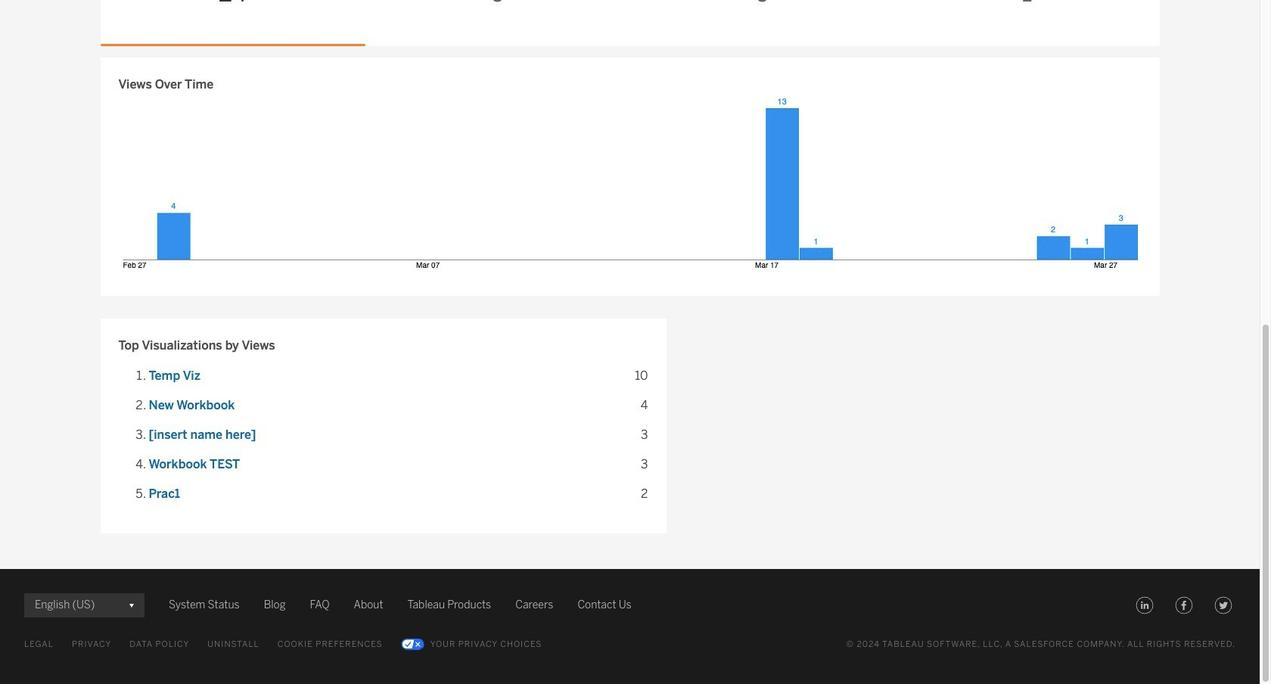 Task type: describe. For each thing, give the bounding box(es) containing it.
vega visualization image
[[118, 94, 1142, 273]]



Task type: locate. For each thing, give the bounding box(es) containing it.
vega visualization element
[[118, 94, 1142, 278]]

selected language element
[[35, 593, 134, 618]]



Task type: vqa. For each thing, say whether or not it's contained in the screenshot.
Vega visualization element
yes



